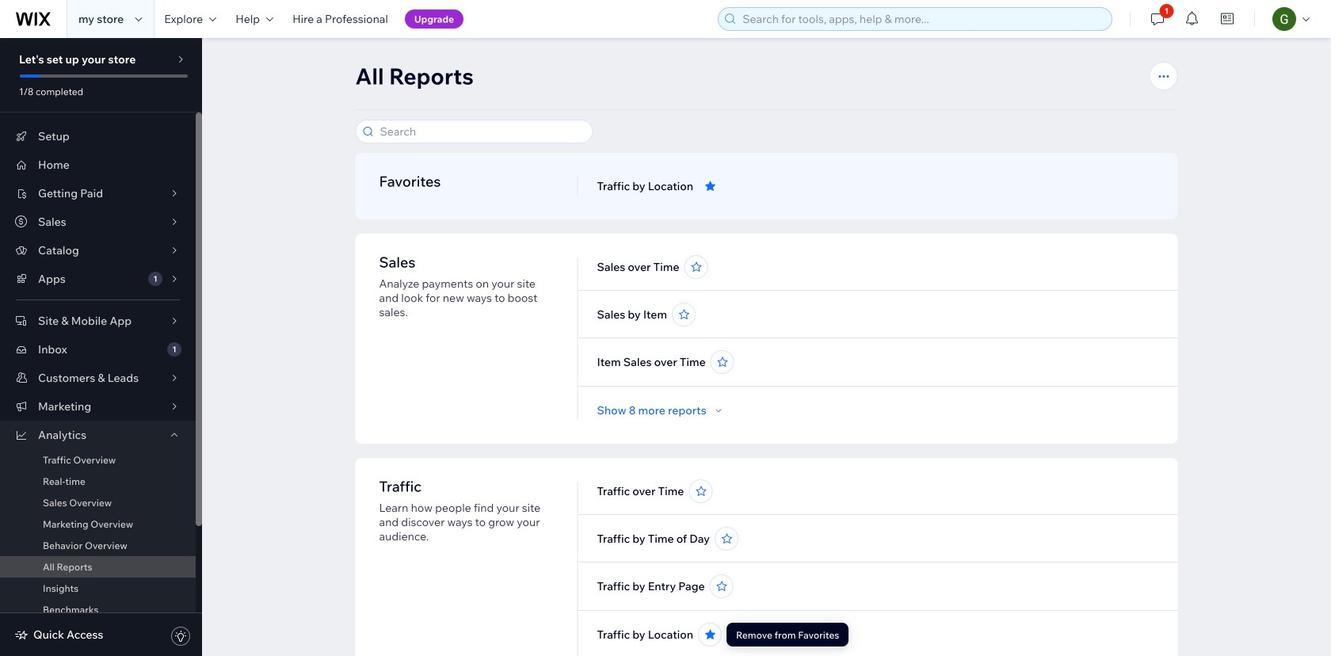 Task type: locate. For each thing, give the bounding box(es) containing it.
Search for tools, apps, help & more... field
[[738, 8, 1108, 30]]



Task type: vqa. For each thing, say whether or not it's contained in the screenshot.
Sidebar element
yes



Task type: describe. For each thing, give the bounding box(es) containing it.
sidebar element
[[0, 38, 202, 656]]

Search field
[[375, 121, 588, 143]]



